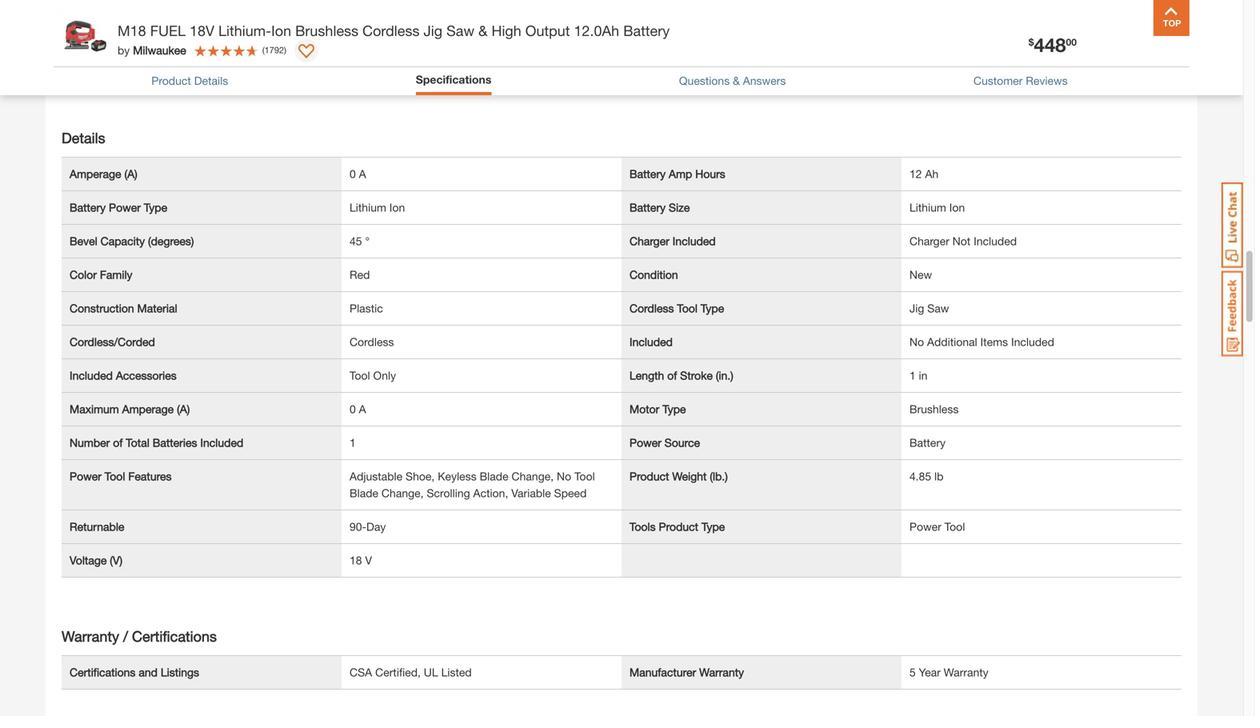 Task type: locate. For each thing, give the bounding box(es) containing it.
manufacturer warranty
[[630, 666, 744, 679]]

construction
[[70, 302, 134, 315]]

1 horizontal spatial ion
[[390, 201, 405, 214]]

tools
[[630, 520, 656, 534]]

0 horizontal spatial jig
[[424, 22, 443, 39]]

jig down new
[[910, 302, 925, 315]]

jig up 'specifications'
[[424, 22, 443, 39]]

battery left height
[[624, 22, 670, 39]]

1 vertical spatial a
[[359, 403, 366, 416]]

1 horizontal spatial brushless
[[910, 403, 959, 416]]

(a) up the battery power type
[[124, 167, 137, 181]]

length of stroke (in.)
[[630, 369, 734, 382]]

type
[[144, 201, 167, 214], [701, 302, 724, 315], [663, 403, 686, 416], [702, 520, 725, 534]]

cordless down condition
[[630, 302, 674, 315]]

0 a up the 45 °
[[350, 167, 366, 181]]

customer reviews button
[[974, 72, 1068, 89], [974, 72, 1068, 89]]

8.9 in
[[350, 22, 377, 35]]

product right tools
[[659, 520, 699, 534]]

1 horizontal spatial charger
[[910, 235, 950, 248]]

type right motor
[[663, 403, 686, 416]]

amperage (a)
[[70, 167, 137, 181]]

1 horizontal spatial 1
[[910, 369, 916, 382]]

brushless
[[295, 22, 359, 39], [910, 403, 959, 416]]

stroke
[[680, 369, 713, 382]]

amp
[[669, 167, 693, 181]]

lithium ion
[[350, 201, 405, 214], [910, 201, 965, 214]]

included
[[673, 235, 716, 248], [974, 235, 1017, 248], [630, 335, 673, 349], [1012, 335, 1055, 349], [70, 369, 113, 382], [200, 436, 244, 449]]

1 down jig saw
[[910, 369, 916, 382]]

variable
[[512, 487, 551, 500]]

adjustable shoe, keyless blade change, no tool blade change, scrolling action, variable speed
[[350, 470, 595, 500]]

source
[[665, 436, 700, 449]]

in right 3.2 at the left of page
[[368, 55, 377, 69]]

brushless down "1 in"
[[910, 403, 959, 416]]

brushless up display image
[[295, 22, 359, 39]]

1 a from the top
[[359, 167, 366, 181]]

0 a down tool only
[[350, 403, 366, 416]]

0 vertical spatial no
[[910, 335, 924, 349]]

reviews
[[1026, 74, 1068, 87]]

construction material
[[70, 302, 177, 315]]

amperage down accessories
[[122, 403, 174, 416]]

no inside adjustable shoe, keyless blade change, no tool blade change, scrolling action, variable speed
[[557, 470, 572, 483]]

a down tool only
[[359, 403, 366, 416]]

battery left 'size'
[[630, 201, 666, 214]]

0 vertical spatial blade
[[480, 470, 509, 483]]

warranty left /
[[62, 628, 119, 645]]

in for 3.2 in
[[368, 55, 377, 69]]

of left the total
[[113, 436, 123, 449]]

2 charger from the left
[[910, 235, 950, 248]]

(v)
[[110, 554, 123, 567]]

product left height
[[630, 22, 669, 35]]

0 vertical spatial brushless
[[295, 22, 359, 39]]

saw up additional
[[928, 302, 950, 315]]

amperage up the battery power type
[[70, 167, 121, 181]]

tool
[[677, 302, 698, 315], [350, 369, 370, 382], [105, 470, 125, 483], [575, 470, 595, 483], [945, 520, 966, 534]]

top button
[[1154, 0, 1190, 36]]

change, up variable
[[512, 470, 554, 483]]

product left depth
[[70, 22, 109, 35]]

power down motor
[[630, 436, 662, 449]]

tools product type
[[630, 520, 725, 534]]

2 vertical spatial cordless
[[350, 335, 394, 349]]

0 vertical spatial change,
[[512, 470, 554, 483]]

certified,
[[375, 666, 421, 679]]

1 vertical spatial of
[[113, 436, 123, 449]]

cordless for cordless
[[350, 335, 394, 349]]

answers
[[743, 74, 786, 87]]

specifications button
[[416, 71, 492, 91], [416, 71, 492, 88]]

00
[[1067, 36, 1077, 48]]

cordless up the 3.2 in
[[363, 22, 420, 39]]

battery up the bevel
[[70, 201, 106, 214]]

1 0 from the top
[[350, 167, 356, 181]]

family
[[100, 268, 132, 281]]

1 vertical spatial cordless
[[630, 302, 674, 315]]

0 vertical spatial 0
[[350, 167, 356, 181]]

type for product
[[702, 520, 725, 534]]

0 up the "45"
[[350, 167, 356, 181]]

(in.) for product depth (in.)
[[146, 22, 163, 35]]

(in.) right width
[[145, 55, 162, 69]]

1 vertical spatial 0
[[350, 403, 356, 416]]

0 horizontal spatial saw
[[447, 22, 475, 39]]

0 vertical spatial of
[[668, 369, 677, 382]]

product
[[70, 22, 109, 35], [630, 22, 669, 35], [70, 55, 109, 69], [151, 74, 191, 87], [630, 470, 669, 483], [659, 520, 699, 534]]

battery
[[624, 22, 670, 39], [630, 167, 666, 181], [70, 201, 106, 214], [630, 201, 666, 214], [910, 436, 946, 449]]

change, down shoe,
[[382, 487, 424, 500]]

1 vertical spatial no
[[557, 470, 572, 483]]

0 horizontal spatial 1
[[350, 436, 356, 449]]

1 vertical spatial in
[[368, 55, 377, 69]]

warranty
[[62, 628, 119, 645], [700, 666, 744, 679], [944, 666, 989, 679]]

product left by
[[70, 55, 109, 69]]

warranty right the manufacturer on the right of the page
[[700, 666, 744, 679]]

saw
[[447, 22, 475, 39], [928, 302, 950, 315]]

included up maximum
[[70, 369, 113, 382]]

power down "number"
[[70, 470, 102, 483]]

(
[[262, 45, 265, 55]]

maximum amperage (a)
[[70, 403, 190, 416]]

0 horizontal spatial charger
[[630, 235, 670, 248]]

0 horizontal spatial details
[[62, 129, 105, 147]]

battery power type
[[70, 201, 167, 214]]

(in.) for product width (in.)
[[145, 55, 162, 69]]

power down '4.85 lb'
[[910, 520, 942, 534]]

1 vertical spatial blade
[[350, 487, 379, 500]]

voltage (v)
[[70, 554, 123, 567]]

scrolling
[[427, 487, 470, 500]]

tool for power tool
[[945, 520, 966, 534]]

2 lithium from the left
[[910, 201, 947, 214]]

4.85 lb
[[910, 470, 944, 483]]

height
[[673, 22, 705, 35]]

2 0 a from the top
[[350, 403, 366, 416]]

0 a
[[350, 167, 366, 181], [350, 403, 366, 416]]

questions & answers button
[[679, 72, 786, 89], [679, 72, 786, 89]]

0 a for amperage (a)
[[350, 167, 366, 181]]

)
[[284, 45, 287, 55]]

0 vertical spatial details
[[194, 74, 228, 87]]

1 for 1 in
[[910, 369, 916, 382]]

(in.) right height
[[708, 22, 726, 35]]

ion
[[271, 22, 291, 39], [390, 201, 405, 214], [950, 201, 965, 214]]

8.9
[[350, 22, 365, 35]]

0 horizontal spatial blade
[[350, 487, 379, 500]]

1 horizontal spatial (a)
[[177, 403, 190, 416]]

0 vertical spatial &
[[479, 22, 488, 39]]

(in.) up the "by milwaukee"
[[146, 22, 163, 35]]

product image image
[[58, 8, 110, 60]]

battery left amp
[[630, 167, 666, 181]]

1 vertical spatial 1
[[350, 436, 356, 449]]

charger for charger not included
[[910, 235, 950, 248]]

no up "1 in"
[[910, 335, 924, 349]]

2 vertical spatial in
[[919, 369, 928, 382]]

maximum
[[70, 403, 119, 416]]

year
[[919, 666, 941, 679]]

color
[[70, 268, 97, 281]]

in down additional
[[919, 369, 928, 382]]

1 charger from the left
[[630, 235, 670, 248]]

0 vertical spatial jig
[[424, 22, 443, 39]]

0 vertical spatial 1
[[910, 369, 916, 382]]

blade down adjustable
[[350, 487, 379, 500]]

0 down tool only
[[350, 403, 356, 416]]

by
[[118, 44, 130, 57]]

0 a for maximum amperage (a)
[[350, 403, 366, 416]]

lithium-
[[219, 22, 271, 39]]

lithium ion down ah
[[910, 201, 965, 214]]

0 horizontal spatial &
[[479, 22, 488, 39]]

0 vertical spatial saw
[[447, 22, 475, 39]]

warranty right the 'year'
[[944, 666, 989, 679]]

18v
[[190, 22, 215, 39]]

1 horizontal spatial saw
[[928, 302, 950, 315]]

no up speed at the left
[[557, 470, 572, 483]]

product weight (lb.)
[[630, 470, 728, 483]]

blade up the action,
[[480, 470, 509, 483]]

0
[[350, 167, 356, 181], [350, 403, 356, 416]]

type up '(degrees)'
[[144, 201, 167, 214]]

charger up condition
[[630, 235, 670, 248]]

2 0 from the top
[[350, 403, 356, 416]]

battery for battery size
[[630, 201, 666, 214]]

tool for cordless tool type
[[677, 302, 698, 315]]

certifications and listings
[[70, 666, 199, 679]]

1 horizontal spatial details
[[194, 74, 228, 87]]

& left "high"
[[479, 22, 488, 39]]

1 vertical spatial 0 a
[[350, 403, 366, 416]]

a
[[359, 167, 366, 181], [359, 403, 366, 416]]

lithium
[[350, 201, 386, 214], [910, 201, 947, 214]]

2 horizontal spatial warranty
[[944, 666, 989, 679]]

1 horizontal spatial of
[[668, 369, 677, 382]]

1 vertical spatial jig
[[910, 302, 925, 315]]

type up stroke
[[701, 302, 724, 315]]

hours
[[696, 167, 726, 181]]

0 horizontal spatial lithium
[[350, 201, 386, 214]]

lithium up °
[[350, 201, 386, 214]]

12.0ah
[[574, 22, 620, 39]]

1 horizontal spatial jig
[[910, 302, 925, 315]]

0 vertical spatial 0 a
[[350, 167, 366, 181]]

in right 8.9
[[368, 22, 377, 35]]

returnable
[[70, 520, 124, 534]]

in
[[368, 22, 377, 35], [368, 55, 377, 69], [919, 369, 928, 382]]

lithium ion up °
[[350, 201, 405, 214]]

product down power source on the bottom
[[630, 470, 669, 483]]

1 up adjustable
[[350, 436, 356, 449]]

(in.) for product height (in.)
[[708, 22, 726, 35]]

certifications up the listings
[[132, 628, 217, 645]]

2 a from the top
[[359, 403, 366, 416]]

1 horizontal spatial lithium ion
[[910, 201, 965, 214]]

0 horizontal spatial brushless
[[295, 22, 359, 39]]

1 vertical spatial (a)
[[177, 403, 190, 416]]

1 vertical spatial change,
[[382, 487, 424, 500]]

product depth (in.)
[[70, 22, 163, 35]]

1 horizontal spatial &
[[733, 74, 740, 87]]

cordless
[[363, 22, 420, 39], [630, 302, 674, 315], [350, 335, 394, 349]]

details up amperage (a)
[[62, 129, 105, 147]]

display image
[[299, 44, 315, 60]]

live chat image
[[1222, 182, 1244, 268]]

(lb.)
[[710, 470, 728, 483]]

condition
[[630, 268, 678, 281]]

saw left "high"
[[447, 22, 475, 39]]

$
[[1029, 36, 1034, 48]]

tool only
[[350, 369, 396, 382]]

1 vertical spatial details
[[62, 129, 105, 147]]

1 vertical spatial &
[[733, 74, 740, 87]]

of
[[668, 369, 677, 382], [113, 436, 123, 449]]

product for product weight (lb.)
[[630, 470, 669, 483]]

0 for amperage (a)
[[350, 167, 356, 181]]

product for product depth (in.)
[[70, 22, 109, 35]]

1 vertical spatial amperage
[[122, 403, 174, 416]]

type down (lb.)
[[702, 520, 725, 534]]

product height (in.)
[[630, 22, 726, 35]]

0 horizontal spatial amperage
[[70, 167, 121, 181]]

1 horizontal spatial change,
[[512, 470, 554, 483]]

1 horizontal spatial blade
[[480, 470, 509, 483]]

(in.) right stroke
[[716, 369, 734, 382]]

0 vertical spatial in
[[368, 22, 377, 35]]

& left answers
[[733, 74, 740, 87]]

0 horizontal spatial no
[[557, 470, 572, 483]]

jig saw
[[910, 302, 950, 315]]

1 vertical spatial brushless
[[910, 403, 959, 416]]

number
[[70, 436, 110, 449]]

details down the 18v
[[194, 74, 228, 87]]

certifications down /
[[70, 666, 136, 679]]

1 lithium from the left
[[350, 201, 386, 214]]

0 vertical spatial a
[[359, 167, 366, 181]]

a up the 45 °
[[359, 167, 366, 181]]

product down milwaukee
[[151, 74, 191, 87]]

voltage
[[70, 554, 107, 567]]

4.85
[[910, 470, 932, 483]]

1 horizontal spatial lithium
[[910, 201, 947, 214]]

a for amperage (a)
[[359, 167, 366, 181]]

charger included
[[630, 235, 716, 248]]

0 horizontal spatial of
[[113, 436, 123, 449]]

0 horizontal spatial (a)
[[124, 167, 137, 181]]

charger left the not
[[910, 235, 950, 248]]

cordless up tool only
[[350, 335, 394, 349]]

of left stroke
[[668, 369, 677, 382]]

0 horizontal spatial lithium ion
[[350, 201, 405, 214]]

1 0 a from the top
[[350, 167, 366, 181]]

1 horizontal spatial amperage
[[122, 403, 174, 416]]

(a) up batteries
[[177, 403, 190, 416]]

lithium down 12 ah
[[910, 201, 947, 214]]



Task type: describe. For each thing, give the bounding box(es) containing it.
tool for power tool features
[[105, 470, 125, 483]]

type for power
[[144, 201, 167, 214]]

(degrees)
[[148, 235, 194, 248]]

of for number
[[113, 436, 123, 449]]

1 lithium ion from the left
[[350, 201, 405, 214]]

cordless for cordless tool type
[[630, 302, 674, 315]]

1 in
[[910, 369, 928, 382]]

included right items
[[1012, 335, 1055, 349]]

product for product height (in.)
[[630, 22, 669, 35]]

size
[[669, 201, 690, 214]]

csa
[[350, 666, 372, 679]]

power up the 'capacity'
[[109, 201, 141, 214]]

5 year warranty
[[910, 666, 989, 679]]

in for 1 in
[[919, 369, 928, 382]]

depth
[[112, 22, 143, 35]]

charger for charger included
[[630, 235, 670, 248]]

448
[[1034, 33, 1067, 56]]

included accessories
[[70, 369, 177, 382]]

plastic
[[350, 302, 383, 315]]

product width (in.)
[[70, 55, 162, 69]]

specifications
[[416, 73, 492, 86]]

90-day
[[350, 520, 386, 534]]

included down 'size'
[[673, 235, 716, 248]]

1 horizontal spatial warranty
[[700, 666, 744, 679]]

charger not included
[[910, 235, 1017, 248]]

customer
[[974, 74, 1023, 87]]

1 vertical spatial saw
[[928, 302, 950, 315]]

feedback link image
[[1222, 271, 1244, 357]]

bevel capacity (degrees)
[[70, 235, 194, 248]]

motor
[[630, 403, 660, 416]]

power for power source
[[630, 436, 662, 449]]

no additional items included
[[910, 335, 1055, 349]]

of for length
[[668, 369, 677, 382]]

45
[[350, 235, 362, 248]]

not
[[953, 235, 971, 248]]

1792
[[265, 45, 284, 55]]

1 horizontal spatial no
[[910, 335, 924, 349]]

1 vertical spatial certifications
[[70, 666, 136, 679]]

lb
[[935, 470, 944, 483]]

cordless/corded
[[70, 335, 155, 349]]

high
[[492, 22, 522, 39]]

0 vertical spatial amperage
[[70, 167, 121, 181]]

( 1792 )
[[262, 45, 287, 55]]

0 vertical spatial (a)
[[124, 167, 137, 181]]

m18 fuel 18v lithium-ion brushless cordless jig saw & high output 12.0ah battery
[[118, 22, 670, 39]]

total
[[126, 436, 150, 449]]

power for power tool
[[910, 520, 942, 534]]

width
[[112, 55, 142, 69]]

listed
[[441, 666, 472, 679]]

battery size
[[630, 201, 690, 214]]

milwaukee
[[133, 44, 186, 57]]

included up length
[[630, 335, 673, 349]]

0 horizontal spatial warranty
[[62, 628, 119, 645]]

product for product details
[[151, 74, 191, 87]]

power for power tool features
[[70, 470, 102, 483]]

3.2 in
[[350, 55, 377, 69]]

questions & answers
[[679, 74, 786, 87]]

only
[[373, 369, 396, 382]]

by milwaukee
[[118, 44, 186, 57]]

length
[[630, 369, 665, 382]]

0 vertical spatial cordless
[[363, 22, 420, 39]]

output
[[526, 22, 570, 39]]

0 horizontal spatial ion
[[271, 22, 291, 39]]

capacity
[[101, 235, 145, 248]]

2 lithium ion from the left
[[910, 201, 965, 214]]

number of total batteries included
[[70, 436, 244, 449]]

18
[[350, 554, 362, 567]]

2 horizontal spatial ion
[[950, 201, 965, 214]]

color family
[[70, 268, 132, 281]]

in for 8.9 in
[[368, 22, 377, 35]]

batteries
[[153, 436, 197, 449]]

customer reviews
[[974, 74, 1068, 87]]

0 horizontal spatial change,
[[382, 487, 424, 500]]

shoe,
[[406, 470, 435, 483]]

included right batteries
[[200, 436, 244, 449]]

action,
[[473, 487, 508, 500]]

90-
[[350, 520, 367, 534]]

items
[[981, 335, 1009, 349]]

product for product width (in.)
[[70, 55, 109, 69]]

°
[[365, 235, 370, 248]]

$ 448 00
[[1029, 33, 1077, 56]]

0 vertical spatial certifications
[[132, 628, 217, 645]]

material
[[137, 302, 177, 315]]

12 ah
[[910, 167, 939, 181]]

type for tool
[[701, 302, 724, 315]]

a for maximum amperage (a)
[[359, 403, 366, 416]]

ul
[[424, 666, 438, 679]]

/
[[123, 628, 128, 645]]

red
[[350, 268, 370, 281]]

m18
[[118, 22, 146, 39]]

and
[[139, 666, 158, 679]]

0 for maximum amperage (a)
[[350, 403, 356, 416]]

speed
[[554, 487, 587, 500]]

csa certified, ul listed
[[350, 666, 472, 679]]

included right the not
[[974, 235, 1017, 248]]

3.2
[[350, 55, 365, 69]]

day
[[367, 520, 386, 534]]

battery for battery power type
[[70, 201, 106, 214]]

18 v
[[350, 554, 372, 567]]

cordless tool type
[[630, 302, 724, 315]]

battery for battery amp hours
[[630, 167, 666, 181]]

45 °
[[350, 235, 370, 248]]

v
[[365, 554, 372, 567]]

1 for 1
[[350, 436, 356, 449]]

battery up '4.85 lb'
[[910, 436, 946, 449]]

tool inside adjustable shoe, keyless blade change, no tool blade change, scrolling action, variable speed
[[575, 470, 595, 483]]

power source
[[630, 436, 700, 449]]

ah
[[926, 167, 939, 181]]

warranty / certifications
[[62, 628, 217, 645]]

listings
[[161, 666, 199, 679]]

keyless
[[438, 470, 477, 483]]



Task type: vqa. For each thing, say whether or not it's contained in the screenshot.
WRAP
no



